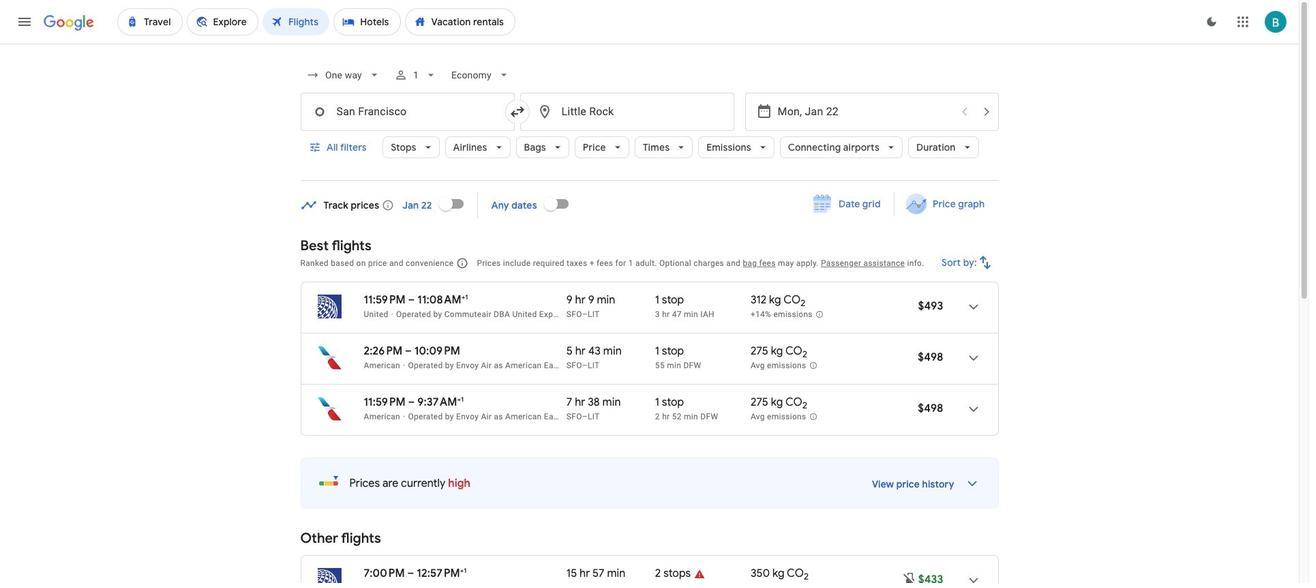 Task type: locate. For each thing, give the bounding box(es) containing it.
1 stop flight. element
[[655, 293, 684, 309], [655, 345, 684, 360], [655, 396, 684, 411]]

main content
[[301, 187, 999, 583]]

departure time: 11:59 pm. text field down departure time: 2:26 pm. text box
[[364, 396, 406, 409]]

learn more about tracked prices image
[[382, 199, 394, 211]]

main menu image
[[16, 14, 33, 30]]

498 us dollars text field left flight details. leaves san francisco international airport (sfo) at 2:26 pm on monday, january 22 and arrives at bill and hillary clinton national airport at 10:09 pm on monday, january 22. image
[[918, 351, 944, 364]]

departure time: 11:59 pm. text field inside leaves san francisco international airport (sfo) at 11:59 pm on monday, january 22 and arrives at bill and hillary clinton national airport at 9:37 am on tuesday, january 23. "element"
[[364, 396, 406, 409]]

1 vertical spatial 1 stop flight. element
[[655, 345, 684, 360]]

2 departure time: 11:59 pm. text field from the top
[[364, 396, 406, 409]]

2 498 us dollars text field from the top
[[918, 402, 944, 415]]

1 stop flight. element for total duration 5 hr 43 min. element
[[655, 345, 684, 360]]

flight details. leaves san francisco international airport (sfo) at 11:59 pm on monday, january 22 and arrives at bill and hillary clinton national airport at 11:08 am on tuesday, january 23. image
[[957, 291, 990, 323]]

Departure time: 2:26 PM. text field
[[364, 345, 403, 358]]

498 us dollars text field for flight details. leaves san francisco international airport (sfo) at 2:26 pm on monday, january 22 and arrives at bill and hillary clinton national airport at 10:09 pm on monday, january 22. image
[[918, 351, 944, 364]]

departure time: 11:59 pm. text field for leaves san francisco international airport (sfo) at 11:59 pm on monday, january 22 and arrives at bill and hillary clinton national airport at 11:08 am on tuesday, january 23. element at bottom left
[[364, 293, 406, 307]]

departure time: 11:59 pm. text field up departure time: 2:26 pm. text box
[[364, 293, 406, 307]]

2 1 stop flight. element from the top
[[655, 345, 684, 360]]

Arrival time: 10:09 PM. text field
[[415, 345, 461, 358]]

0 vertical spatial 498 us dollars text field
[[918, 351, 944, 364]]

 image
[[391, 310, 394, 319]]

Departure time: 7:00 PM. text field
[[364, 567, 405, 581]]

leaves san francisco international airport (sfo) at 11:59 pm on monday, january 22 and arrives at bill and hillary clinton national airport at 11:08 am on tuesday, january 23. element
[[364, 293, 468, 307]]

1 departure time: 11:59 pm. text field from the top
[[364, 293, 406, 307]]

493 US dollars text field
[[919, 299, 944, 313]]

None search field
[[301, 59, 999, 181]]

1 1 stop flight. element from the top
[[655, 293, 684, 309]]

Arrival time: 9:37 AM on  Tuesday, January 23. text field
[[418, 395, 464, 409]]

learn more about ranking image
[[457, 257, 469, 269]]

3 1 stop flight. element from the top
[[655, 396, 684, 411]]

None text field
[[520, 93, 734, 131]]

0 vertical spatial departure time: 11:59 pm. text field
[[364, 293, 406, 307]]

None text field
[[301, 93, 515, 131]]

1 498 us dollars text field from the top
[[918, 351, 944, 364]]

1 stop flight. element for total duration 9 hr 9 min. element
[[655, 293, 684, 309]]

1 vertical spatial departure time: 11:59 pm. text field
[[364, 396, 406, 409]]

Departure time: 11:59 PM. text field
[[364, 293, 406, 307], [364, 396, 406, 409]]

2 vertical spatial 1 stop flight. element
[[655, 396, 684, 411]]

498 US dollars text field
[[918, 351, 944, 364], [918, 402, 944, 415]]

flight details. leaves san francisco international airport (sfo) at 2:26 pm on monday, january 22 and arrives at bill and hillary clinton national airport at 10:09 pm on monday, january 22. image
[[957, 342, 990, 375]]

change appearance image
[[1196, 5, 1229, 38]]

departure time: 11:59 pm. text field inside leaves san francisco international airport (sfo) at 11:59 pm on monday, january 22 and arrives at bill and hillary clinton national airport at 11:08 am on tuesday, january 23. element
[[364, 293, 406, 307]]

1 vertical spatial 498 us dollars text field
[[918, 402, 944, 415]]

total duration 7 hr 38 min. element
[[567, 396, 655, 411]]

498 us dollars text field for flight details. leaves san francisco international airport (sfo) at 11:59 pm on monday, january 22 and arrives at bill and hillary clinton national airport at 9:37 am on tuesday, january 23. icon
[[918, 402, 944, 415]]

498 us dollars text field left flight details. leaves san francisco international airport (sfo) at 11:59 pm on monday, january 22 and arrives at bill and hillary clinton national airport at 9:37 am on tuesday, january 23. icon
[[918, 402, 944, 415]]

0 vertical spatial 1 stop flight. element
[[655, 293, 684, 309]]

None field
[[301, 63, 386, 87], [446, 63, 516, 87], [301, 63, 386, 87], [446, 63, 516, 87]]



Task type: vqa. For each thing, say whether or not it's contained in the screenshot.
1st Nonstop from the top of the Suggested Trips From Eugene region
no



Task type: describe. For each thing, give the bounding box(es) containing it.
leaves san francisco international airport (sfo) at 11:59 pm on monday, january 22 and arrives at bill and hillary clinton national airport at 9:37 am on tuesday, january 23. element
[[364, 395, 464, 409]]

total duration 9 hr 9 min. element
[[567, 293, 655, 309]]

2 stops flight. element
[[655, 567, 691, 583]]

view price history image
[[956, 467, 989, 500]]

loading results progress bar
[[0, 44, 1300, 46]]

433 US dollars text field
[[919, 573, 944, 583]]

total duration 15 hr 57 min. element
[[567, 567, 655, 583]]

this price for this flight doesn't include overhead bin access. if you need a carry-on bag, use the bags filter to update prices. image
[[902, 571, 919, 583]]

swap origin and destination. image
[[509, 104, 526, 120]]

Arrival time: 11:08 AM on  Tuesday, January 23. text field
[[418, 293, 468, 307]]

leaves san francisco international airport (sfo) at 2:26 pm on monday, january 22 and arrives at bill and hillary clinton national airport at 10:09 pm on monday, january 22. element
[[364, 345, 461, 358]]

Departure text field
[[778, 93, 953, 130]]

1 stop flight. element for "total duration 7 hr 38 min." "element"
[[655, 396, 684, 411]]

find the best price region
[[301, 187, 999, 227]]

flight details. leaves san francisco international airport (sfo) at 7:00 pm on monday, january 22 and arrives at bill and hillary clinton national airport at 12:57 pm on tuesday, january 23. image
[[957, 564, 990, 583]]

total duration 5 hr 43 min. element
[[567, 345, 655, 360]]

Arrival time: 12:57 PM on  Tuesday, January 23. text field
[[417, 566, 467, 581]]

leaves san francisco international airport (sfo) at 7:00 pm on monday, january 22 and arrives at bill and hillary clinton national airport at 12:57 pm on tuesday, january 23. element
[[364, 566, 467, 581]]

departure time: 11:59 pm. text field for leaves san francisco international airport (sfo) at 11:59 pm on monday, january 22 and arrives at bill and hillary clinton national airport at 9:37 am on tuesday, january 23. "element"
[[364, 396, 406, 409]]

flight details. leaves san francisco international airport (sfo) at 11:59 pm on monday, january 22 and arrives at bill and hillary clinton national airport at 9:37 am on tuesday, january 23. image
[[957, 393, 990, 426]]



